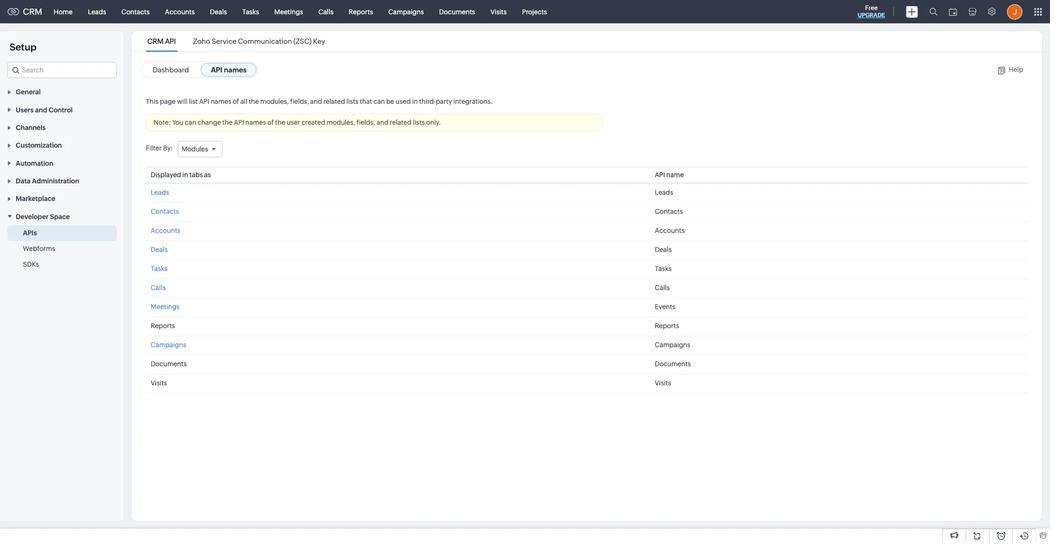 Task type: describe. For each thing, give the bounding box(es) containing it.
search image
[[929, 8, 938, 16]]

webforms link
[[23, 244, 55, 254]]

1 horizontal spatial calls link
[[311, 0, 341, 23]]

third-
[[419, 98, 436, 105]]

filter by:
[[146, 144, 173, 152]]

1 horizontal spatial and
[[310, 98, 322, 105]]

channels
[[16, 124, 46, 132]]

marketplace
[[16, 195, 55, 203]]

displayed
[[151, 171, 181, 179]]

general button
[[0, 83, 124, 101]]

upgrade
[[858, 12, 885, 19]]

0 horizontal spatial campaigns
[[151, 342, 186, 349]]

name
[[666, 171, 684, 179]]

1 horizontal spatial visits
[[490, 8, 507, 15]]

party
[[436, 98, 452, 105]]

1 vertical spatial modules,
[[327, 119, 355, 126]]

users
[[16, 106, 34, 114]]

(zsc)
[[293, 37, 312, 45]]

automation
[[16, 160, 53, 167]]

communication
[[238, 37, 292, 45]]

api left name
[[655, 171, 665, 179]]

apis
[[23, 229, 37, 237]]

1 horizontal spatial lists
[[413, 119, 425, 126]]

developer
[[16, 213, 49, 221]]

crm api link
[[146, 37, 177, 45]]

search element
[[924, 0, 943, 23]]

1 vertical spatial calls link
[[151, 284, 166, 292]]

0 horizontal spatial documents
[[151, 361, 187, 368]]

0 horizontal spatial calls
[[151, 284, 166, 292]]

1 vertical spatial fields,
[[357, 119, 375, 126]]

documents link
[[431, 0, 483, 23]]

key
[[313, 37, 325, 45]]

calls inside "link"
[[318, 8, 333, 15]]

general
[[16, 88, 41, 96]]

2 horizontal spatial documents
[[655, 361, 691, 368]]

api right list
[[199, 98, 209, 105]]

1 horizontal spatial tasks
[[242, 8, 259, 15]]

0 vertical spatial related
[[323, 98, 345, 105]]

events
[[655, 303, 675, 311]]

0 horizontal spatial modules,
[[260, 98, 289, 105]]

zoho service communication (zsc) key
[[193, 37, 325, 45]]

dashboard link
[[143, 63, 199, 77]]

used
[[396, 98, 411, 105]]

setup
[[10, 41, 36, 52]]

1 horizontal spatial leads
[[151, 189, 169, 197]]

2 horizontal spatial contacts
[[655, 208, 683, 216]]

developer space
[[16, 213, 70, 221]]

sdks
[[23, 261, 39, 268]]

created
[[301, 119, 325, 126]]

data
[[16, 177, 30, 185]]

list
[[189, 98, 198, 105]]

the for names
[[275, 119, 285, 126]]

apis link
[[23, 228, 37, 238]]

Search text field
[[8, 62, 116, 78]]

modules
[[182, 145, 208, 153]]

service
[[212, 37, 237, 45]]

0 vertical spatial lists
[[346, 98, 358, 105]]

0 horizontal spatial the
[[222, 119, 233, 126]]

projects
[[522, 8, 547, 15]]

customization
[[16, 142, 62, 149]]

zoho
[[193, 37, 210, 45]]

0 vertical spatial accounts link
[[157, 0, 202, 23]]

0 vertical spatial fields,
[[290, 98, 309, 105]]

2 horizontal spatial reports
[[655, 322, 679, 330]]

profile image
[[1007, 4, 1022, 19]]

1 horizontal spatial reports
[[349, 8, 373, 15]]

0 vertical spatial campaigns link
[[381, 0, 431, 23]]

projects link
[[514, 0, 555, 23]]

2 horizontal spatial calls
[[655, 284, 670, 292]]

0 vertical spatial leads link
[[80, 0, 114, 23]]

developer space button
[[0, 208, 124, 225]]

crm for crm api
[[147, 37, 164, 45]]

displayed in tabs as
[[151, 171, 211, 179]]

1 vertical spatial deals link
[[151, 246, 168, 254]]

0 horizontal spatial leads
[[88, 8, 106, 15]]

note: you can change the api names of the user created modules, fields, and related lists only.
[[154, 119, 441, 126]]

help
[[1009, 66, 1023, 73]]

2 horizontal spatial and
[[377, 119, 388, 126]]

control
[[49, 106, 73, 114]]

2 horizontal spatial visits
[[655, 380, 671, 387]]

webforms
[[23, 245, 55, 253]]

home link
[[46, 0, 80, 23]]

tabs
[[189, 171, 203, 179]]

dashboard
[[153, 66, 189, 74]]

the for of
[[249, 98, 259, 105]]

api names
[[211, 66, 247, 74]]

channels button
[[0, 119, 124, 136]]

api name
[[655, 171, 684, 179]]

1 vertical spatial names
[[211, 98, 231, 105]]

filter
[[146, 144, 162, 152]]

0 vertical spatial can
[[373, 98, 385, 105]]

as
[[204, 171, 211, 179]]

will
[[177, 98, 188, 105]]

1 vertical spatial contacts link
[[151, 208, 179, 216]]

0 horizontal spatial tasks
[[151, 265, 168, 273]]



Task type: locate. For each thing, give the bounding box(es) containing it.
0 vertical spatial and
[[310, 98, 322, 105]]

modules, up user
[[260, 98, 289, 105]]

2 horizontal spatial deals
[[655, 246, 672, 254]]

0 horizontal spatial meetings
[[151, 303, 180, 311]]

0 horizontal spatial visits
[[151, 380, 167, 387]]

api
[[165, 37, 176, 45], [211, 66, 222, 74], [199, 98, 209, 105], [234, 119, 244, 126], [655, 171, 665, 179]]

can right you
[[185, 119, 196, 126]]

crm up dashboard
[[147, 37, 164, 45]]

1 horizontal spatial meetings link
[[267, 0, 311, 23]]

fields, up note: you can change the api names of the user created modules, fields, and related lists only.
[[290, 98, 309, 105]]

1 vertical spatial meetings
[[151, 303, 180, 311]]

0 horizontal spatial deals
[[151, 246, 168, 254]]

accounts link
[[157, 0, 202, 23], [151, 227, 180, 235]]

meetings link
[[267, 0, 311, 23], [151, 303, 180, 311]]

related up created
[[323, 98, 345, 105]]

names inside api names link
[[224, 66, 247, 74]]

documents
[[439, 8, 475, 15], [151, 361, 187, 368], [655, 361, 691, 368]]

developer space region
[[0, 225, 124, 273]]

deals
[[210, 8, 227, 15], [151, 246, 168, 254], [655, 246, 672, 254]]

of left all
[[233, 98, 239, 105]]

0 vertical spatial names
[[224, 66, 247, 74]]

crm link
[[8, 7, 42, 17]]

you
[[172, 119, 183, 126]]

1 vertical spatial lists
[[413, 119, 425, 126]]

0 horizontal spatial meetings link
[[151, 303, 180, 311]]

0 vertical spatial calls link
[[311, 0, 341, 23]]

api down all
[[234, 119, 244, 126]]

be
[[386, 98, 394, 105]]

create menu element
[[900, 0, 924, 23]]

users and control button
[[0, 101, 124, 119]]

api names link
[[201, 63, 257, 77]]

0 vertical spatial tasks link
[[235, 0, 267, 23]]

crm left home link
[[23, 7, 42, 17]]

crm for crm
[[23, 7, 42, 17]]

1 horizontal spatial calls
[[318, 8, 333, 15]]

1 vertical spatial meetings link
[[151, 303, 180, 311]]

lists left that
[[346, 98, 358, 105]]

0 horizontal spatial campaigns link
[[151, 342, 186, 349]]

1 vertical spatial accounts link
[[151, 227, 180, 235]]

0 vertical spatial of
[[233, 98, 239, 105]]

can
[[373, 98, 385, 105], [185, 119, 196, 126]]

of left user
[[267, 119, 274, 126]]

in left tabs
[[182, 171, 188, 179]]

contacts down api name
[[655, 208, 683, 216]]

0 horizontal spatial crm
[[23, 7, 42, 17]]

0 horizontal spatial in
[[182, 171, 188, 179]]

campaigns link
[[381, 0, 431, 23], [151, 342, 186, 349]]

2 horizontal spatial the
[[275, 119, 285, 126]]

contacts
[[121, 8, 150, 15], [151, 208, 179, 216], [655, 208, 683, 216]]

0 vertical spatial meetings link
[[267, 0, 311, 23]]

crm api
[[147, 37, 176, 45]]

lists left the only.
[[413, 119, 425, 126]]

0 vertical spatial modules,
[[260, 98, 289, 105]]

Modules field
[[178, 141, 223, 157]]

1 vertical spatial and
[[35, 106, 47, 114]]

0 horizontal spatial can
[[185, 119, 196, 126]]

leads right home link
[[88, 8, 106, 15]]

users and control
[[16, 106, 73, 114]]

1 horizontal spatial campaigns link
[[381, 0, 431, 23]]

0 vertical spatial meetings
[[274, 8, 303, 15]]

all
[[240, 98, 247, 105]]

integrations.
[[453, 98, 493, 105]]

free upgrade
[[858, 4, 885, 19]]

in
[[412, 98, 418, 105], [182, 171, 188, 179]]

2 horizontal spatial campaigns
[[655, 342, 690, 349]]

user
[[287, 119, 300, 126]]

page
[[160, 98, 176, 105]]

reports link
[[341, 0, 381, 23]]

1 horizontal spatial fields,
[[357, 119, 375, 126]]

1 horizontal spatial in
[[412, 98, 418, 105]]

1 horizontal spatial can
[[373, 98, 385, 105]]

1 horizontal spatial tasks link
[[235, 0, 267, 23]]

automation button
[[0, 154, 124, 172]]

reports
[[349, 8, 373, 15], [151, 322, 175, 330], [655, 322, 679, 330]]

leads down api name
[[655, 189, 673, 197]]

0 horizontal spatial leads link
[[80, 0, 114, 23]]

0 vertical spatial contacts link
[[114, 0, 157, 23]]

api up dashboard
[[165, 37, 176, 45]]

home
[[54, 8, 73, 15]]

0 vertical spatial in
[[412, 98, 418, 105]]

list containing crm api
[[139, 31, 334, 52]]

zoho service communication (zsc) key link
[[192, 37, 327, 45]]

0 horizontal spatial of
[[233, 98, 239, 105]]

sdks link
[[23, 260, 39, 269]]

that
[[360, 98, 372, 105]]

note:
[[154, 119, 171, 126]]

free
[[865, 4, 878, 11]]

deals link
[[202, 0, 235, 23], [151, 246, 168, 254]]

0 horizontal spatial lists
[[346, 98, 358, 105]]

1 horizontal spatial leads link
[[151, 189, 169, 197]]

api inside "list"
[[165, 37, 176, 45]]

1 vertical spatial in
[[182, 171, 188, 179]]

1 horizontal spatial the
[[249, 98, 259, 105]]

campaigns
[[388, 8, 424, 15], [151, 342, 186, 349], [655, 342, 690, 349]]

and down be
[[377, 119, 388, 126]]

contacts link down displayed
[[151, 208, 179, 216]]

1 vertical spatial leads link
[[151, 189, 169, 197]]

0 horizontal spatial fields,
[[290, 98, 309, 105]]

0 vertical spatial crm
[[23, 7, 42, 17]]

leads link
[[80, 0, 114, 23], [151, 189, 169, 197]]

2 horizontal spatial tasks
[[655, 265, 672, 273]]

contacts down displayed
[[151, 208, 179, 216]]

data administration button
[[0, 172, 124, 190]]

names left all
[[211, 98, 231, 105]]

the right all
[[249, 98, 259, 105]]

calendar image
[[949, 8, 957, 15]]

names down all
[[245, 119, 266, 126]]

1 vertical spatial crm
[[147, 37, 164, 45]]

leads
[[88, 8, 106, 15], [151, 189, 169, 197], [655, 189, 673, 197]]

customization button
[[0, 136, 124, 154]]

leads link right home on the left top of the page
[[80, 0, 114, 23]]

names down the service
[[224, 66, 247, 74]]

1 horizontal spatial deals link
[[202, 0, 235, 23]]

this
[[146, 98, 159, 105]]

contacts link up the crm api link
[[114, 0, 157, 23]]

1 vertical spatial of
[[267, 119, 274, 126]]

contacts up the crm api link
[[121, 8, 150, 15]]

list
[[139, 31, 334, 52]]

1 horizontal spatial crm
[[147, 37, 164, 45]]

0 horizontal spatial deals link
[[151, 246, 168, 254]]

1 horizontal spatial of
[[267, 119, 274, 126]]

in right used
[[412, 98, 418, 105]]

crm inside "list"
[[147, 37, 164, 45]]

marketplace button
[[0, 190, 124, 208]]

1 vertical spatial can
[[185, 119, 196, 126]]

change
[[198, 119, 221, 126]]

1 horizontal spatial related
[[390, 119, 411, 126]]

the left user
[[275, 119, 285, 126]]

1 vertical spatial campaigns link
[[151, 342, 186, 349]]

0 horizontal spatial tasks link
[[151, 265, 168, 273]]

the
[[249, 98, 259, 105], [222, 119, 233, 126], [275, 119, 285, 126]]

and up created
[[310, 98, 322, 105]]

0 horizontal spatial calls link
[[151, 284, 166, 292]]

space
[[50, 213, 70, 221]]

1 horizontal spatial documents
[[439, 8, 475, 15]]

1 vertical spatial related
[[390, 119, 411, 126]]

of
[[233, 98, 239, 105], [267, 119, 274, 126]]

0 horizontal spatial reports
[[151, 322, 175, 330]]

and
[[310, 98, 322, 105], [35, 106, 47, 114], [377, 119, 388, 126]]

names
[[224, 66, 247, 74], [211, 98, 231, 105], [245, 119, 266, 126]]

2 horizontal spatial leads
[[655, 189, 673, 197]]

0 horizontal spatial related
[[323, 98, 345, 105]]

administration
[[32, 177, 79, 185]]

leads link down displayed
[[151, 189, 169, 197]]

by:
[[163, 144, 173, 152]]

and inside users and control dropdown button
[[35, 106, 47, 114]]

1 horizontal spatial deals
[[210, 8, 227, 15]]

fields,
[[290, 98, 309, 105], [357, 119, 375, 126]]

0 horizontal spatial contacts
[[121, 8, 150, 15]]

0 horizontal spatial and
[[35, 106, 47, 114]]

fields, down that
[[357, 119, 375, 126]]

meetings inside "link"
[[274, 8, 303, 15]]

None field
[[7, 62, 117, 78]]

only.
[[426, 119, 441, 126]]

related down used
[[390, 119, 411, 126]]

tasks link
[[235, 0, 267, 23], [151, 265, 168, 273]]

tasks
[[242, 8, 259, 15], [151, 265, 168, 273], [655, 265, 672, 273]]

1 horizontal spatial meetings
[[274, 8, 303, 15]]

profile element
[[1001, 0, 1028, 23]]

api down the service
[[211, 66, 222, 74]]

visits link
[[483, 0, 514, 23]]

the right change
[[222, 119, 233, 126]]

can left be
[[373, 98, 385, 105]]

leads down displayed
[[151, 189, 169, 197]]

create menu image
[[906, 6, 918, 17]]

modules, right created
[[327, 119, 355, 126]]

crm
[[23, 7, 42, 17], [147, 37, 164, 45]]

2 vertical spatial names
[[245, 119, 266, 126]]

modules,
[[260, 98, 289, 105], [327, 119, 355, 126]]

visits
[[490, 8, 507, 15], [151, 380, 167, 387], [655, 380, 671, 387]]

lists
[[346, 98, 358, 105], [413, 119, 425, 126]]

1 vertical spatial tasks link
[[151, 265, 168, 273]]

accounts
[[165, 8, 195, 15], [151, 227, 180, 235], [655, 227, 685, 235]]

data administration
[[16, 177, 79, 185]]

this page will list api names of all the modules, fields, and related lists that can be used in third-party integrations.
[[146, 98, 493, 105]]

1 horizontal spatial campaigns
[[388, 8, 424, 15]]

and right users
[[35, 106, 47, 114]]

1 horizontal spatial contacts
[[151, 208, 179, 216]]

0 vertical spatial deals link
[[202, 0, 235, 23]]



Task type: vqa. For each thing, say whether or not it's contained in the screenshot.


